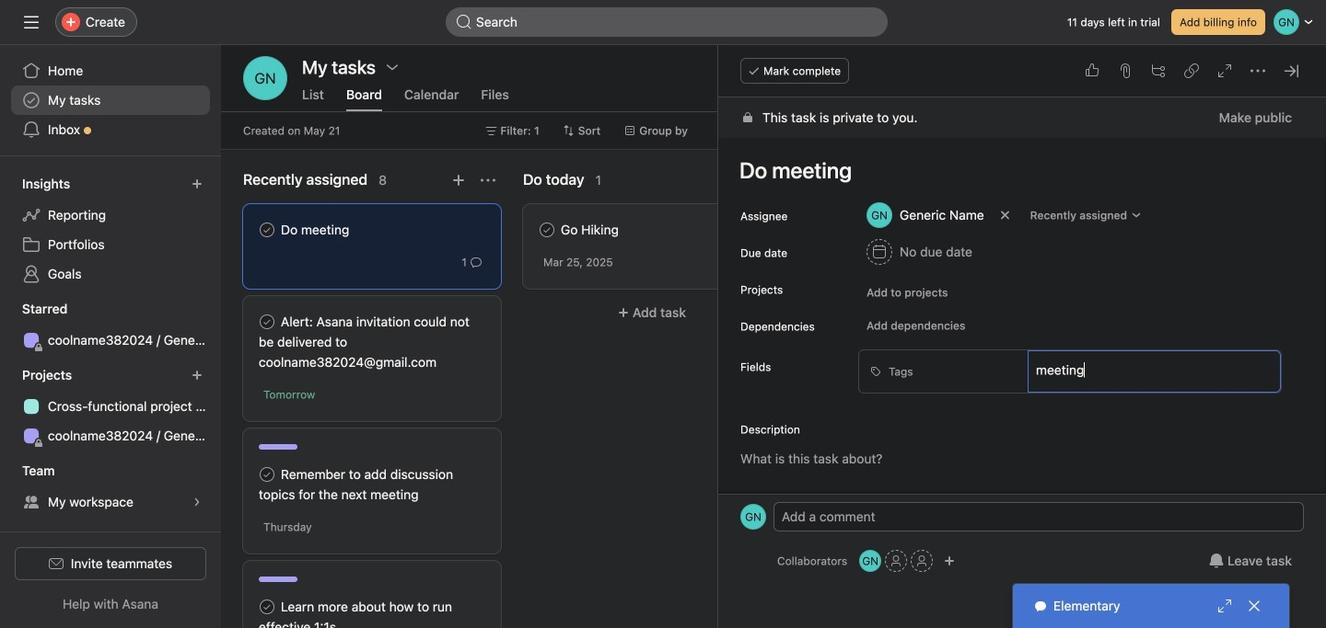 Task type: locate. For each thing, give the bounding box(es) containing it.
1 vertical spatial mark complete image
[[256, 597, 278, 619]]

Mark complete checkbox
[[256, 219, 278, 241], [256, 311, 278, 333], [256, 464, 278, 486]]

Mark complete checkbox
[[536, 219, 558, 241], [256, 597, 278, 619]]

full screen image
[[1217, 64, 1232, 78]]

0 horizontal spatial mark complete checkbox
[[256, 597, 278, 619]]

insights element
[[0, 168, 221, 293]]

cell
[[1036, 359, 1270, 388]]

2 vertical spatial mark complete checkbox
[[256, 464, 278, 486]]

add task image
[[451, 173, 466, 188]]

1 horizontal spatial mark complete checkbox
[[536, 219, 558, 241]]

1 vertical spatial mark complete checkbox
[[256, 597, 278, 619]]

attachments: add a file to this task, do meeting image
[[1118, 64, 1133, 78]]

add or remove collaborators image
[[944, 556, 955, 567]]

1 comment image
[[471, 257, 482, 268]]

1 vertical spatial gn image
[[862, 551, 879, 573]]

0 vertical spatial mark complete checkbox
[[536, 219, 558, 241]]

2 mark complete image from the top
[[256, 597, 278, 619]]

mark complete image
[[256, 219, 278, 241], [536, 219, 558, 241], [256, 464, 278, 486]]

isinverse image
[[457, 15, 472, 29]]

main content
[[718, 98, 1326, 629]]

new insights image
[[192, 179, 203, 190]]

more section actions image
[[481, 173, 495, 188]]

add subtask image
[[1151, 64, 1166, 78]]

list box
[[446, 7, 888, 37]]

0 vertical spatial gn image
[[745, 505, 762, 530]]

gn image
[[745, 505, 762, 530], [862, 551, 879, 573]]

0 vertical spatial mark complete checkbox
[[256, 219, 278, 241]]

1 vertical spatial mark complete checkbox
[[256, 311, 278, 333]]

cell inside "do meeting" dialog
[[1036, 359, 1270, 388]]

0 vertical spatial mark complete image
[[256, 311, 278, 333]]

0 horizontal spatial gn image
[[745, 505, 762, 530]]

mark complete image for mark complete option to the left
[[256, 597, 278, 619]]

global element
[[0, 45, 221, 156]]

more actions for this task image
[[1251, 64, 1265, 78]]

1 mark complete image from the top
[[256, 311, 278, 333]]

close image
[[1247, 600, 1262, 614]]

mark complete image
[[256, 311, 278, 333], [256, 597, 278, 619]]



Task type: describe. For each thing, give the bounding box(es) containing it.
close details image
[[1284, 64, 1299, 78]]

0 likes. click to like this task image
[[1085, 64, 1100, 78]]

starred element
[[0, 293, 221, 359]]

see details, my workspace image
[[192, 497, 203, 508]]

1 mark complete checkbox from the top
[[256, 219, 278, 241]]

2 mark complete checkbox from the top
[[256, 311, 278, 333]]

mark complete image for third mark complete checkbox from the top
[[256, 464, 278, 486]]

expand elementary image
[[1217, 600, 1232, 614]]

Task Name text field
[[728, 149, 1304, 192]]

new project or portfolio image
[[192, 370, 203, 381]]

projects element
[[0, 359, 221, 455]]

1 horizontal spatial gn image
[[862, 551, 879, 573]]

do meeting dialog
[[718, 45, 1326, 629]]

show options image
[[385, 60, 400, 75]]

copy task link image
[[1184, 64, 1199, 78]]

teams element
[[0, 455, 221, 521]]

mark complete image for second mark complete checkbox from the top
[[256, 311, 278, 333]]

3 mark complete checkbox from the top
[[256, 464, 278, 486]]

gn image
[[255, 56, 276, 100]]

hide sidebar image
[[24, 15, 39, 29]]

remove assignee image
[[1000, 210, 1011, 221]]

mark complete image for 3rd mark complete checkbox from the bottom of the page
[[256, 219, 278, 241]]



Task type: vqa. For each thing, say whether or not it's contained in the screenshot.
CREATE
no



